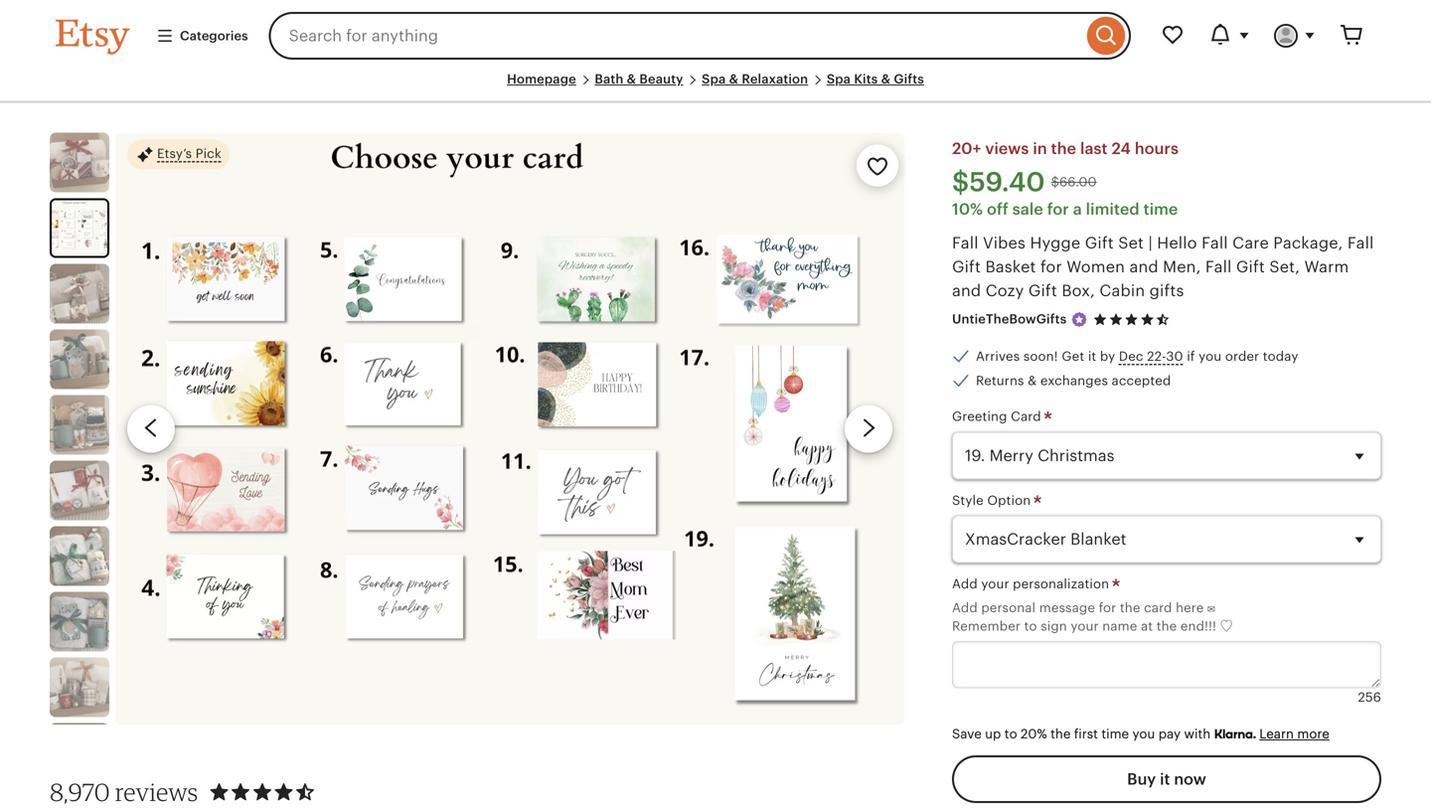 Task type: locate. For each thing, give the bounding box(es) containing it.
personal
[[981, 600, 1036, 615]]

1 vertical spatial your
[[1071, 619, 1099, 633]]

0 vertical spatial for
[[1047, 200, 1069, 218]]

1 horizontal spatial fall vibes hygge gift set hello fall care package fall gift image 2 image
[[115, 133, 904, 725]]

time right the first at the right bottom of page
[[1102, 726, 1129, 741]]

add
[[952, 576, 978, 591], [952, 600, 978, 615]]

for inside the fall vibes hygge gift set | hello fall care package, fall gift basket for women and men, fall gift set, warm and cozy gift box, cabin gifts
[[1041, 258, 1062, 276]]

today
[[1263, 349, 1298, 364]]

none search field inside categories banner
[[269, 12, 1131, 60]]

1 vertical spatial it
[[1160, 770, 1170, 788]]

add inside add personal message for the card here ✉ remember to sign your name at the end!!! ♡
[[952, 600, 978, 615]]

categories banner
[[20, 0, 1411, 72]]

1 horizontal spatial time
[[1144, 200, 1178, 218]]

to right up
[[1005, 726, 1017, 741]]

the left the first at the right bottom of page
[[1051, 726, 1071, 741]]

1 vertical spatial and
[[952, 282, 981, 300]]

spa left the kits
[[827, 72, 851, 86]]

categories button
[[141, 18, 263, 54]]

8,970
[[50, 777, 110, 807]]

1 horizontal spatial it
[[1160, 770, 1170, 788]]

0 horizontal spatial spa
[[702, 72, 726, 86]]

for up name on the bottom right of page
[[1099, 600, 1116, 615]]

& right the kits
[[881, 72, 891, 86]]

categories
[[180, 28, 248, 43]]

for inside add personal message for the card here ✉ remember to sign your name at the end!!! ♡
[[1099, 600, 1116, 615]]

1 vertical spatial add
[[952, 600, 978, 615]]

1 vertical spatial for
[[1041, 258, 1062, 276]]

0 vertical spatial to
[[1024, 619, 1037, 633]]

2 add from the top
[[952, 600, 978, 615]]

the up name on the bottom right of page
[[1120, 600, 1140, 615]]

and
[[1129, 258, 1159, 276], [952, 282, 981, 300]]

with
[[1184, 726, 1211, 741]]

warm
[[1304, 258, 1349, 276]]

gift left basket
[[952, 258, 981, 276]]

the inside save up to 20% the first time you pay with klarna. learn more
[[1051, 726, 1071, 741]]

etsy's
[[157, 146, 192, 161]]

& right bath
[[627, 72, 636, 86]]

menu bar containing homepage
[[56, 72, 1376, 103]]

the
[[1051, 140, 1076, 158], [1120, 600, 1140, 615], [1157, 619, 1177, 633], [1051, 726, 1071, 741]]

add your personalization
[[952, 576, 1113, 591]]

fall vibes hygge gift set hello fall care package fall gift boho beige xmas image
[[50, 264, 109, 324]]

your
[[981, 576, 1009, 591], [1071, 619, 1099, 633]]

add for add your personalization
[[952, 576, 978, 591]]

fall vibes hygge gift set hello fall care package fall gift xmascracker blanket image
[[50, 133, 109, 192]]

8,970 reviews
[[50, 777, 198, 807]]

1 spa from the left
[[702, 72, 726, 86]]

time inside save up to 20% the first time you pay with klarna. learn more
[[1102, 726, 1129, 741]]

learn
[[1259, 726, 1294, 741]]

to inside add personal message for the card here ✉ remember to sign your name at the end!!! ♡
[[1024, 619, 1037, 633]]

relaxation
[[742, 72, 808, 86]]

returns
[[976, 373, 1024, 388]]

time up |
[[1144, 200, 1178, 218]]

last
[[1080, 140, 1108, 158]]

package,
[[1273, 234, 1343, 252]]

spa kits & gifts
[[827, 72, 924, 86]]

men,
[[1163, 258, 1201, 276]]

care
[[1233, 234, 1269, 252]]

limited
[[1086, 200, 1140, 218]]

2 vertical spatial for
[[1099, 600, 1116, 615]]

hours
[[1135, 140, 1179, 158]]

fall vibes hygge gift set hello fall care package fall gift image 2 image
[[115, 133, 904, 725], [52, 200, 107, 256]]

fall vibes hygge gift set hello fall care package fall gift eggnoghouse image
[[50, 592, 109, 652]]

1 horizontal spatial you
[[1199, 349, 1222, 364]]

& for returns
[[1028, 373, 1037, 388]]

it
[[1088, 349, 1097, 364], [1160, 770, 1170, 788]]

1 vertical spatial you
[[1133, 726, 1155, 741]]

gift left box,
[[1029, 282, 1057, 300]]

fall
[[952, 234, 979, 252], [1202, 234, 1228, 252], [1348, 234, 1374, 252], [1205, 258, 1232, 276]]

hello
[[1157, 234, 1197, 252]]

your up personal
[[981, 576, 1009, 591]]

reviews
[[115, 777, 198, 807]]

by
[[1100, 349, 1115, 364]]

1 vertical spatial time
[[1102, 726, 1129, 741]]

spa & relaxation link
[[702, 72, 808, 86]]

and left cozy
[[952, 282, 981, 300]]

spa
[[702, 72, 726, 86], [827, 72, 851, 86]]

✉
[[1208, 600, 1215, 615]]

fall up warm
[[1348, 234, 1374, 252]]

women
[[1067, 258, 1125, 276]]

& right returns
[[1028, 373, 1037, 388]]

greeting card
[[952, 409, 1045, 424]]

if
[[1187, 349, 1195, 364]]

to left sign
[[1024, 619, 1037, 633]]

vibes
[[983, 234, 1026, 252]]

bath & beauty link
[[595, 72, 683, 86]]

name
[[1102, 619, 1137, 633]]

0 horizontal spatial you
[[1133, 726, 1155, 741]]

1 vertical spatial to
[[1005, 726, 1017, 741]]

1 horizontal spatial and
[[1129, 258, 1159, 276]]

for left a
[[1047, 200, 1069, 218]]

0 vertical spatial your
[[981, 576, 1009, 591]]

fall right men,
[[1205, 258, 1232, 276]]

0 vertical spatial and
[[1129, 258, 1159, 276]]

kits
[[854, 72, 878, 86]]

0 horizontal spatial to
[[1005, 726, 1017, 741]]

buy it now
[[1127, 770, 1206, 788]]

fall down 10%
[[952, 234, 979, 252]]

1 horizontal spatial spa
[[827, 72, 851, 86]]

for
[[1047, 200, 1069, 218], [1041, 258, 1062, 276], [1099, 600, 1116, 615]]

fall vibes hygge gift set hello fall care package fall gift eggnog fancy pen image
[[50, 330, 109, 389]]

gift
[[1085, 234, 1114, 252], [952, 258, 981, 276], [1236, 258, 1265, 276], [1029, 282, 1057, 300]]

fall vibes hygge gift set | hello fall care package, fall gift basket for women and men, fall gift set, warm and cozy gift box, cabin gifts
[[952, 234, 1374, 300]]

add personal message for the card here ✉ remember to sign your name at the end!!! ♡
[[952, 600, 1233, 633]]

soon! get
[[1024, 349, 1085, 364]]

you inside save up to 20% the first time you pay with klarna. learn more
[[1133, 726, 1155, 741]]

it inside 'button'
[[1160, 770, 1170, 788]]

buy
[[1127, 770, 1156, 788]]

spa for spa kits & gifts
[[827, 72, 851, 86]]

fall vibes hygge gift set hello fall care package fall gift nordic green small image
[[50, 395, 109, 455]]

&
[[627, 72, 636, 86], [729, 72, 739, 86], [881, 72, 891, 86], [1028, 373, 1037, 388]]

1 horizontal spatial to
[[1024, 619, 1037, 633]]

& left relaxation
[[729, 72, 739, 86]]

it left by
[[1088, 349, 1097, 364]]

it right buy
[[1160, 770, 1170, 788]]

0 horizontal spatial your
[[981, 576, 1009, 591]]

0 vertical spatial time
[[1144, 200, 1178, 218]]

etsy's pick
[[157, 146, 221, 161]]

spa right "beauty"
[[702, 72, 726, 86]]

2 spa from the left
[[827, 72, 851, 86]]

cozy
[[986, 282, 1024, 300]]

you right "if"
[[1199, 349, 1222, 364]]

for for sale
[[1047, 200, 1069, 218]]

menu bar
[[56, 72, 1376, 103]]

arrives soon! get it by dec 22-30 if you order today
[[976, 349, 1298, 364]]

24
[[1112, 140, 1131, 158]]

your down message
[[1071, 619, 1099, 633]]

fall vibes hygge gift set hello fall care package fall gift glassball xmaschoc image
[[50, 526, 109, 586]]

20+
[[952, 140, 981, 158]]

for down hygge
[[1041, 258, 1062, 276]]

sign
[[1041, 619, 1067, 633]]

you left pay
[[1133, 726, 1155, 741]]

0 vertical spatial add
[[952, 576, 978, 591]]

time
[[1144, 200, 1178, 218], [1102, 726, 1129, 741]]

and down |
[[1129, 258, 1159, 276]]

message
[[1039, 600, 1095, 615]]

1 add from the top
[[952, 576, 978, 591]]

0 horizontal spatial it
[[1088, 349, 1097, 364]]

$59.40
[[952, 167, 1045, 197]]

accepted
[[1112, 373, 1171, 388]]

exchanges
[[1040, 373, 1108, 388]]

None search field
[[269, 12, 1131, 60]]

1 horizontal spatial your
[[1071, 619, 1099, 633]]

0 vertical spatial it
[[1088, 349, 1097, 364]]

sale
[[1013, 200, 1043, 218]]

card
[[1144, 600, 1172, 615]]

style option
[[952, 493, 1034, 508]]

save up to 20% the first time you pay with klarna. learn more
[[952, 726, 1330, 742]]

star_seller image
[[1071, 311, 1089, 329]]

0 horizontal spatial time
[[1102, 726, 1129, 741]]

you
[[1199, 349, 1222, 364], [1133, 726, 1155, 741]]



Task type: describe. For each thing, give the bounding box(es) containing it.
the right at
[[1157, 619, 1177, 633]]

remember
[[952, 619, 1021, 633]]

beauty
[[639, 72, 683, 86]]

bath
[[595, 72, 624, 86]]

a
[[1073, 200, 1082, 218]]

order
[[1225, 349, 1259, 364]]

20%
[[1021, 726, 1047, 741]]

gift up women
[[1085, 234, 1114, 252]]

22-
[[1147, 349, 1166, 364]]

basket
[[985, 258, 1036, 276]]

etsy's pick button
[[127, 139, 229, 171]]

fall left care at the right
[[1202, 234, 1228, 252]]

untiethebowgifts link
[[952, 312, 1067, 327]]

style
[[952, 493, 984, 508]]

0 vertical spatial you
[[1199, 349, 1222, 364]]

in
[[1033, 140, 1047, 158]]

256
[[1358, 689, 1381, 704]]

option
[[987, 493, 1031, 508]]

bath & beauty
[[595, 72, 683, 86]]

untiethebowgifts
[[952, 312, 1067, 327]]

& for bath
[[627, 72, 636, 86]]

10% off sale for a limited time
[[952, 200, 1178, 218]]

end!!!
[[1181, 619, 1217, 633]]

up
[[985, 726, 1001, 741]]

arrives
[[976, 349, 1020, 364]]

dec
[[1119, 349, 1144, 364]]

10%
[[952, 200, 983, 218]]

now
[[1174, 770, 1206, 788]]

cabin
[[1100, 282, 1145, 300]]

here
[[1176, 600, 1204, 615]]

klarna.
[[1214, 726, 1256, 742]]

gifts
[[894, 72, 924, 86]]

fall vibes hygge gift set hello fall care package fall gift deluxexmas image
[[50, 658, 109, 717]]

learn more button
[[1259, 726, 1330, 741]]

homepage
[[507, 72, 576, 86]]

time for limited
[[1144, 200, 1178, 218]]

pick
[[196, 146, 221, 161]]

spa kits & gifts link
[[827, 72, 924, 86]]

save
[[952, 726, 982, 741]]

your inside add personal message for the card here ✉ remember to sign your name at the end!!! ♡
[[1071, 619, 1099, 633]]

fall vibes hygge gift set hello fall care package fall gift xmas mug oreos image
[[50, 461, 109, 520]]

at
[[1141, 619, 1153, 633]]

spa for spa & relaxation
[[702, 72, 726, 86]]

returns & exchanges accepted
[[976, 373, 1171, 388]]

greeting
[[952, 409, 1007, 424]]

add for add personal message for the card here ✉ remember to sign your name at the end!!! ♡
[[952, 600, 978, 615]]

the right in at the top of page
[[1051, 140, 1076, 158]]

Add your personalization text field
[[952, 641, 1381, 688]]

Search for anything text field
[[269, 12, 1082, 60]]

buy it now button
[[952, 755, 1381, 803]]

pay
[[1159, 726, 1181, 741]]

card
[[1011, 409, 1041, 424]]

|
[[1148, 234, 1153, 252]]

20+ views in the last 24 hours
[[952, 140, 1179, 158]]

spa & relaxation
[[702, 72, 808, 86]]

set
[[1118, 234, 1144, 252]]

gifts
[[1150, 282, 1184, 300]]

views
[[985, 140, 1029, 158]]

0 horizontal spatial fall vibes hygge gift set hello fall care package fall gift image 2 image
[[52, 200, 107, 256]]

first
[[1074, 726, 1098, 741]]

off
[[987, 200, 1009, 218]]

time for first
[[1102, 726, 1129, 741]]

♡
[[1220, 619, 1233, 633]]

box,
[[1062, 282, 1095, 300]]

to inside save up to 20% the first time you pay with klarna. learn more
[[1005, 726, 1017, 741]]

30
[[1166, 349, 1183, 364]]

hygge
[[1030, 234, 1081, 252]]

gift down care at the right
[[1236, 258, 1265, 276]]

more
[[1297, 726, 1330, 741]]

set,
[[1270, 258, 1300, 276]]

& for spa
[[729, 72, 739, 86]]

0 horizontal spatial and
[[952, 282, 981, 300]]

for for message
[[1099, 600, 1116, 615]]

personalization
[[1013, 576, 1109, 591]]

homepage link
[[507, 72, 576, 86]]

$59.40 $66.00
[[952, 167, 1097, 197]]



Task type: vqa. For each thing, say whether or not it's contained in the screenshot.
28.79 within $ 28.79 $ 31.99 (10% OFF) FREE DELIVERY
no



